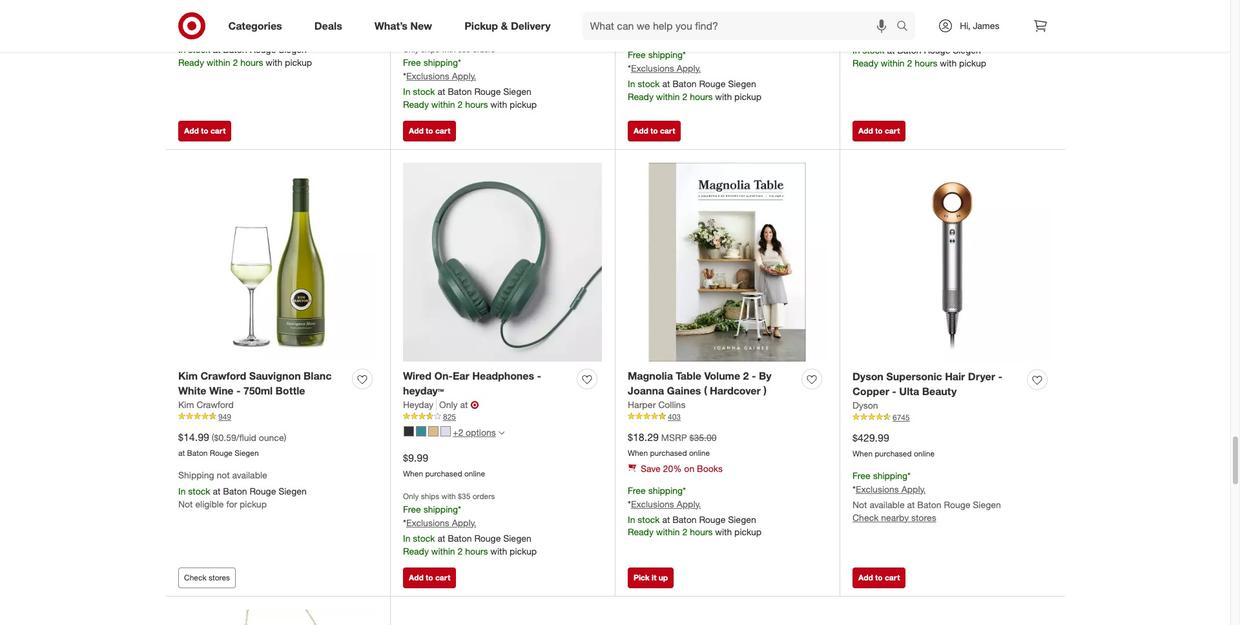 Task type: vqa. For each thing, say whether or not it's contained in the screenshot.
a associated with the bottommost Add button
no



Task type: describe. For each thing, give the bounding box(es) containing it.
giftcard
[[484, 8, 518, 19]]

$14.99
[[178, 431, 209, 444]]

ships down $9.99 when purchased online
[[421, 491, 439, 501]]

2 inside the magnolia table volume 2 - by joanna gaines ( hardcover )
[[743, 370, 749, 383]]

supersonic
[[887, 370, 942, 383]]

825 link
[[403, 411, 602, 423]]

stores inside button
[[209, 573, 230, 583]]

$18.29
[[628, 431, 659, 444]]

+2 options button
[[398, 422, 510, 443]]

crawford for kim crawford sauvignon blanc white wine - 750ml bottle
[[201, 370, 246, 383]]

white
[[178, 384, 206, 397]]

$35.00
[[690, 432, 717, 443]]

- for headphones
[[537, 370, 541, 383]]

949
[[218, 412, 231, 422]]

$429.99
[[853, 432, 889, 444]]

categories link
[[217, 12, 298, 40]]

dyson for dyson
[[853, 400, 878, 411]]

search button
[[891, 12, 922, 43]]

$9.99 when purchased online
[[403, 452, 485, 479]]

online inside the $18.29 msrp $35.00 when purchased online
[[689, 448, 710, 458]]

$14.99 ( $0.59 /fluid ounce ) at baton rouge siegen
[[178, 431, 286, 458]]

only ships with $35 orders free shipping * * exclusions apply. in stock at  baton rouge siegen ready within 2 hours with pickup for get
[[403, 44, 537, 110]]

save
[[641, 463, 661, 474]]

$429.99 when purchased online
[[853, 432, 935, 459]]

deals
[[314, 19, 342, 32]]

options
[[466, 427, 496, 438]]

pick it up button
[[628, 568, 674, 589]]

stock inside the shipping not available in stock at  baton rouge siegen not eligible for pickup
[[188, 485, 210, 496]]

sauvignon
[[249, 370, 301, 383]]

on inside buy 4 get $5 target giftcard on beauty & personal care
[[520, 8, 531, 19]]

check stores
[[184, 573, 230, 583]]

pickup inside the shipping not available in stock at  baton rouge siegen not eligible for pickup
[[240, 498, 267, 509]]

1 vertical spatial on
[[684, 463, 695, 474]]

ships for 4
[[421, 44, 439, 54]]

at inside heyday only at ¬
[[460, 399, 468, 410]]

hi, james
[[960, 20, 1000, 31]]

when inside the $18.29 msrp $35.00 when purchased online
[[628, 448, 648, 458]]

ships for purchased
[[646, 37, 664, 46]]

beauty
[[533, 8, 561, 19]]

purchased inside $9.99 when purchased online
[[425, 469, 462, 479]]

exclusions inside free shipping * * exclusions apply. not available at baton rouge siegen check nearby stores
[[856, 484, 899, 495]]

( inside $14.99 ( $0.59 /fluid ounce ) at baton rouge siegen
[[212, 432, 214, 443]]

750ml
[[244, 384, 273, 397]]

+2 options
[[453, 427, 496, 438]]

magnolia table volume 2 - by joanna gaines ( hardcover ) image
[[628, 163, 827, 362]]

blue image
[[416, 426, 426, 436]]

siegen inside free shipping * * exclusions apply. not available at baton rouge siegen check nearby stores
[[973, 499, 1001, 510]]

ulta
[[899, 385, 919, 398]]

- for 2
[[752, 370, 756, 383]]

not inside the shipping not available in stock at  baton rouge siegen not eligible for pickup
[[178, 498, 193, 509]]

when purchased online
[[628, 14, 710, 24]]

books
[[697, 463, 723, 474]]

hi,
[[960, 20, 971, 31]]

- inside kim crawford sauvignon blanc white wine - 750ml bottle
[[236, 384, 241, 397]]

at inside free shipping * * exclusions apply. not available at baton rouge siegen check nearby stores
[[907, 499, 915, 510]]

eligible
[[195, 498, 224, 509]]

when inside $9.99 when purchased online
[[403, 469, 423, 479]]

pickup & delivery link
[[454, 12, 567, 40]]

$18.29 msrp $35.00 when purchased online
[[628, 431, 717, 458]]

all colors + 2 more colors element
[[499, 429, 504, 437]]

ear
[[453, 370, 470, 383]]

wine
[[209, 384, 234, 397]]

save 20% on books
[[641, 463, 723, 474]]

free shipping * * exclusions apply. not available at baton rouge siegen check nearby stores
[[853, 470, 1001, 523]]

bottle
[[276, 384, 305, 397]]

what's
[[375, 19, 408, 32]]

only down $9.99
[[403, 491, 419, 501]]

+2
[[453, 427, 463, 438]]

care
[[441, 21, 458, 32]]

gaines
[[667, 384, 701, 397]]

harper collins
[[628, 399, 686, 410]]

6745 link
[[853, 412, 1052, 423]]

kim crawford
[[178, 399, 234, 410]]

not
[[217, 469, 230, 480]]

purchased inside $429.99 when purchased online
[[875, 449, 912, 459]]

dyson supersonic hair dryer - copper - ulta beauty link
[[853, 370, 1022, 399]]

4
[[421, 8, 426, 19]]

403
[[668, 412, 681, 422]]

/fluid
[[236, 432, 256, 443]]

target
[[456, 8, 481, 19]]

$0.59
[[214, 432, 236, 443]]

stores inside free shipping * * exclusions apply. not available at baton rouge siegen check nearby stores
[[912, 512, 936, 523]]

search
[[891, 20, 922, 33]]

949 link
[[178, 411, 377, 423]]

rouge inside free shipping * * exclusions apply. not available at baton rouge siegen check nearby stores
[[944, 499, 971, 510]]

online inside $9.99 when purchased online
[[464, 469, 485, 479]]

free inside free shipping * * exclusions apply. not available at baton rouge siegen check nearby stores
[[853, 470, 871, 481]]

$35 for get
[[458, 44, 471, 54]]

nearby
[[881, 512, 909, 523]]

hardcover
[[710, 384, 761, 397]]

dryer
[[968, 370, 996, 383]]

table
[[676, 370, 702, 383]]

$5
[[444, 8, 454, 19]]

What can we help you find? suggestions appear below search field
[[582, 12, 900, 40]]

wired on-ear headphones - heyday™ link
[[403, 369, 572, 399]]

ounce
[[259, 432, 284, 443]]

hair
[[945, 370, 965, 383]]

& inside pickup & delivery link
[[501, 19, 508, 32]]

harper collins link
[[628, 399, 686, 411]]

james
[[973, 20, 1000, 31]]

online inside $429.99 when purchased online
[[914, 449, 935, 459]]

check inside button
[[184, 573, 206, 583]]

1 horizontal spatial free shipping * * exclusions apply. in stock at  baton rouge siegen ready within 2 hours with pickup
[[628, 485, 762, 538]]

rouge inside $14.99 ( $0.59 /fluid ounce ) at baton rouge siegen
[[210, 448, 233, 458]]



Task type: locate. For each thing, give the bounding box(es) containing it.
1 horizontal spatial (
[[704, 384, 707, 397]]

check inside free shipping * * exclusions apply. not available at baton rouge siegen check nearby stores
[[853, 512, 879, 523]]

$35 down care
[[458, 44, 471, 54]]

available inside the shipping not available in stock at  baton rouge siegen not eligible for pickup
[[232, 469, 267, 480]]

add to cart
[[184, 126, 226, 136], [409, 126, 450, 136], [634, 126, 675, 136], [859, 126, 900, 136], [409, 573, 450, 583], [859, 573, 900, 583]]

1 horizontal spatial check
[[853, 512, 879, 523]]

kim for kim crawford sauvignon blanc white wine - 750ml bottle
[[178, 370, 198, 383]]

on right 20%
[[684, 463, 695, 474]]

$9.99
[[403, 452, 428, 464]]

wired on-ear headphones - heyday™
[[403, 370, 541, 397]]

magnolia
[[628, 370, 673, 383]]

what's new link
[[364, 12, 448, 40]]

cart
[[211, 126, 226, 136], [435, 126, 450, 136], [660, 126, 675, 136], [885, 126, 900, 136], [435, 573, 450, 583], [885, 573, 900, 583]]

& right beauty
[[563, 8, 569, 19]]

1 kim from the top
[[178, 370, 198, 383]]

kim crawford link
[[178, 399, 234, 411]]

categories
[[228, 19, 282, 32]]

within
[[207, 57, 230, 68], [881, 57, 905, 68], [656, 91, 680, 102], [431, 99, 455, 110], [656, 527, 680, 538], [431, 546, 455, 557]]

with
[[666, 37, 681, 46], [442, 44, 456, 54], [266, 57, 282, 68], [940, 57, 957, 68], [715, 91, 732, 102], [491, 99, 507, 110], [442, 491, 456, 501], [715, 527, 732, 538], [491, 546, 507, 557]]

orders down when purchased online on the top
[[697, 37, 720, 46]]

6745
[[893, 413, 910, 422]]

blanc
[[304, 370, 332, 383]]

0 vertical spatial )
[[764, 384, 767, 397]]

0 vertical spatial on
[[520, 8, 531, 19]]

1 vertical spatial crawford
[[197, 399, 234, 410]]

kim up white
[[178, 370, 198, 383]]

only ships with $35 orders free shipping * * exclusions apply. in stock at  baton rouge siegen ready within 2 hours with pickup down $9.99 when purchased online
[[403, 491, 537, 557]]

$35 down when purchased online on the top
[[683, 37, 695, 46]]

apply. inside free shipping * * exclusions apply. not available at baton rouge siegen check nearby stores
[[902, 484, 926, 495]]

exclusions
[[181, 28, 225, 39], [856, 29, 899, 40], [631, 63, 674, 73], [406, 70, 450, 81], [856, 484, 899, 495], [631, 498, 674, 509], [406, 517, 450, 528]]

wired
[[403, 370, 432, 383]]

orders for get
[[473, 44, 495, 54]]

kim crawford sauvignon blanc white wine - 750ml bottle image
[[178, 163, 377, 362], [178, 163, 377, 362]]

&
[[563, 8, 569, 19], [501, 19, 508, 32]]

beauty
[[922, 385, 957, 398]]

purchased inside the $18.29 msrp $35.00 when purchased online
[[650, 448, 687, 458]]

siegen
[[279, 44, 307, 55], [953, 44, 981, 55], [728, 78, 756, 89], [503, 86, 532, 97], [235, 448, 259, 458], [279, 485, 307, 496], [973, 499, 1001, 510], [728, 514, 756, 525], [503, 533, 532, 544]]

0 vertical spatial stores
[[912, 512, 936, 523]]

heyday only at ¬
[[403, 398, 479, 411]]

kim for kim crawford
[[178, 399, 194, 410]]

check
[[853, 512, 879, 523], [184, 573, 206, 583]]

1 vertical spatial kim
[[178, 399, 194, 410]]

0 vertical spatial kim
[[178, 370, 198, 383]]

add
[[184, 126, 199, 136], [409, 126, 424, 136], [634, 126, 648, 136], [859, 126, 873, 136], [409, 573, 424, 583], [859, 573, 873, 583]]

heyday™
[[403, 384, 444, 397]]

shipping
[[178, 469, 214, 480]]

$35 down $9.99 when purchased online
[[458, 491, 471, 501]]

2 dyson from the top
[[853, 400, 878, 411]]

stores
[[912, 512, 936, 523], [209, 573, 230, 583]]

1 horizontal spatial available
[[870, 499, 905, 510]]

*
[[233, 15, 236, 26], [908, 15, 911, 26], [178, 28, 181, 39], [853, 29, 856, 40], [683, 49, 686, 60], [458, 57, 461, 68], [628, 63, 631, 73], [403, 70, 406, 81], [908, 470, 911, 481], [853, 484, 856, 495], [683, 485, 686, 496], [628, 498, 631, 509], [458, 504, 461, 515], [403, 517, 406, 528]]

when inside $429.99 when purchased online
[[853, 449, 873, 459]]

$35
[[683, 37, 695, 46], [458, 44, 471, 54], [458, 491, 471, 501]]

dyson down copper on the right bottom
[[853, 400, 878, 411]]

1 vertical spatial check
[[184, 573, 206, 583]]

dyson up copper on the right bottom
[[853, 370, 884, 383]]

baton inside free shipping * * exclusions apply. not available at baton rouge siegen check nearby stores
[[918, 499, 942, 510]]

on left beauty
[[520, 8, 531, 19]]

when
[[628, 14, 648, 24], [628, 448, 648, 458], [853, 449, 873, 459], [403, 469, 423, 479]]

1 horizontal spatial not
[[853, 499, 867, 510]]

magnolia table volume 2 - by joanna gaines ( hardcover )
[[628, 370, 772, 397]]

copper
[[853, 385, 889, 398]]

0 horizontal spatial stores
[[209, 573, 230, 583]]

on-
[[434, 370, 453, 383]]

only inside heyday only at ¬
[[439, 399, 458, 410]]

1 vertical spatial (
[[212, 432, 214, 443]]

check nearby stores button
[[853, 511, 936, 524]]

2 horizontal spatial free shipping * * exclusions apply. in stock at  baton rouge siegen ready within 2 hours with pickup
[[853, 15, 986, 68]]

by
[[759, 370, 772, 383]]

available up check nearby stores button
[[870, 499, 905, 510]]

1 dyson from the top
[[853, 370, 884, 383]]

kim crawford sauvignon blanc white wine - 750ml bottle
[[178, 370, 332, 397]]

heyday link
[[403, 399, 437, 411]]

- right headphones
[[537, 370, 541, 383]]

orders
[[697, 37, 720, 46], [473, 44, 495, 54], [473, 491, 495, 501]]

get
[[429, 8, 442, 19]]

0 horizontal spatial check
[[184, 573, 206, 583]]

0 horizontal spatial )
[[284, 432, 286, 443]]

pickup
[[465, 19, 498, 32]]

- left ulta
[[892, 385, 897, 398]]

2 kim from the top
[[178, 399, 194, 410]]

baton
[[223, 44, 247, 55], [897, 44, 922, 55], [673, 78, 697, 89], [448, 86, 472, 97], [187, 448, 208, 458], [223, 485, 247, 496], [918, 499, 942, 510], [673, 514, 697, 525], [448, 533, 472, 544]]

baton inside the shipping not available in stock at  baton rouge siegen not eligible for pickup
[[223, 485, 247, 496]]

to
[[201, 126, 208, 136], [426, 126, 433, 136], [651, 126, 658, 136], [875, 126, 883, 136], [426, 573, 433, 583], [875, 573, 883, 583]]

not inside free shipping * * exclusions apply. not available at baton rouge siegen check nearby stores
[[853, 499, 867, 510]]

dyson supersonic hair dryer - copper - ulta beauty image
[[853, 163, 1052, 362], [853, 163, 1052, 362]]

heyday
[[403, 399, 434, 410]]

- left by
[[752, 370, 756, 383]]

orders down pickup
[[473, 44, 495, 54]]

1 vertical spatial available
[[870, 499, 905, 510]]

0 horizontal spatial available
[[232, 469, 267, 480]]

2
[[233, 57, 238, 68], [907, 57, 912, 68], [682, 91, 688, 102], [458, 99, 463, 110], [743, 370, 749, 383], [682, 527, 688, 538], [458, 546, 463, 557]]

1 vertical spatial )
[[284, 432, 286, 443]]

rouge
[[250, 44, 276, 55], [924, 44, 950, 55], [699, 78, 726, 89], [474, 86, 501, 97], [210, 448, 233, 458], [250, 485, 276, 496], [944, 499, 971, 510], [699, 514, 726, 525], [474, 533, 501, 544]]

-
[[537, 370, 541, 383], [752, 370, 756, 383], [998, 370, 1003, 383], [236, 384, 241, 397], [892, 385, 897, 398]]

( inside the magnolia table volume 2 - by joanna gaines ( hardcover )
[[704, 384, 707, 397]]

kim inside kim crawford sauvignon blanc white wine - 750ml bottle
[[178, 370, 198, 383]]

only ships with $35 orders free shipping * * exclusions apply. in stock at  baton rouge siegen ready within 2 hours with pickup down pickup
[[403, 44, 537, 110]]

only down when purchased online on the top
[[628, 37, 644, 46]]

ships down when purchased online on the top
[[646, 37, 664, 46]]

crawford up wine
[[201, 370, 246, 383]]

crawford
[[201, 370, 246, 383], [197, 399, 234, 410]]

0 vertical spatial check
[[853, 512, 879, 523]]

pickup & delivery
[[465, 19, 551, 32]]

kim
[[178, 370, 198, 383], [178, 399, 194, 410]]

$35 for online
[[683, 37, 695, 46]]

kim down white
[[178, 399, 194, 410]]

collins
[[658, 399, 686, 410]]

( right gaines in the bottom of the page
[[704, 384, 707, 397]]

siegen inside $14.99 ( $0.59 /fluid ounce ) at baton rouge siegen
[[235, 448, 259, 458]]

- for dryer
[[998, 370, 1003, 383]]

shipping inside free shipping * * exclusions apply. not available at baton rouge siegen check nearby stores
[[873, 470, 908, 481]]

for
[[226, 498, 237, 509]]

magnolia table volume 2 - by joanna gaines ( hardcover ) link
[[628, 369, 797, 399]]

msrp
[[661, 432, 687, 443]]

stock
[[188, 44, 210, 55], [863, 44, 885, 55], [638, 78, 660, 89], [413, 86, 435, 97], [188, 485, 210, 496], [638, 514, 660, 525], [413, 533, 435, 544]]

online
[[689, 14, 710, 24], [689, 448, 710, 458], [914, 449, 935, 459], [464, 469, 485, 479]]

in inside the shipping not available in stock at  baton rouge siegen not eligible for pickup
[[178, 485, 186, 496]]

0 horizontal spatial free shipping * * exclusions apply. in stock at  baton rouge siegen ready within 2 hours with pickup
[[178, 15, 312, 68]]

) down by
[[764, 384, 767, 397]]

0 horizontal spatial on
[[520, 8, 531, 19]]

shipping not available in stock at  baton rouge siegen not eligible for pickup
[[178, 469, 307, 509]]

1 horizontal spatial )
[[764, 384, 767, 397]]

on
[[520, 8, 531, 19], [684, 463, 695, 474]]

at inside the shipping not available in stock at  baton rouge siegen not eligible for pickup
[[213, 485, 221, 496]]

new
[[410, 19, 432, 32]]

kim crawford sauvignon blanc white wine - 750ml bottle link
[[178, 369, 347, 399]]

1 vertical spatial dyson
[[853, 400, 878, 411]]

) down the 949 link
[[284, 432, 286, 443]]

) inside $14.99 ( $0.59 /fluid ounce ) at baton rouge siegen
[[284, 432, 286, 443]]

all colors + 2 more colors image
[[499, 430, 504, 436]]

soft purple image
[[441, 426, 451, 436]]

only up '825'
[[439, 399, 458, 410]]

available
[[232, 469, 267, 480], [870, 499, 905, 510]]

& right pickup
[[501, 19, 508, 32]]

ships down personal
[[421, 44, 439, 54]]

not up check nearby stores button
[[853, 499, 867, 510]]

baton inside $14.99 ( $0.59 /fluid ounce ) at baton rouge siegen
[[187, 448, 208, 458]]

403 link
[[628, 411, 827, 423]]

rouge inside the shipping not available in stock at  baton rouge siegen not eligible for pickup
[[250, 485, 276, 496]]

kendra scott eva pendant necklace image
[[178, 610, 377, 625], [178, 610, 377, 625]]

crawford inside kim crawford sauvignon blanc white wine - 750ml bottle
[[201, 370, 246, 383]]

1 horizontal spatial on
[[684, 463, 695, 474]]

1 horizontal spatial stores
[[912, 512, 936, 523]]

volume
[[704, 370, 740, 383]]

orders down $9.99 when purchased online
[[473, 491, 495, 501]]

- inside wired on-ear headphones - heyday™
[[537, 370, 541, 383]]

pick
[[634, 573, 650, 583]]

available inside free shipping * * exclusions apply. not available at baton rouge siegen check nearby stores
[[870, 499, 905, 510]]

buy 4 get $5 target giftcard on beauty & personal care
[[403, 8, 569, 32]]

at inside $14.99 ( $0.59 /fluid ounce ) at baton rouge siegen
[[178, 448, 185, 458]]

deals link
[[303, 12, 358, 40]]

personal
[[403, 21, 438, 32]]

only down "what's new" link
[[403, 44, 419, 54]]

wired on-ear headphones - heyday™ image
[[403, 163, 602, 362], [403, 163, 602, 362]]

available right not
[[232, 469, 267, 480]]

not left eligible
[[178, 498, 193, 509]]

it
[[652, 573, 657, 583]]

1 vertical spatial stores
[[209, 573, 230, 583]]

dyson for dyson supersonic hair dryer - copper - ulta beauty
[[853, 370, 884, 383]]

pick it up
[[634, 573, 668, 583]]

0 vertical spatial crawford
[[201, 370, 246, 383]]

orders for online
[[697, 37, 720, 46]]

- right wine
[[236, 384, 241, 397]]

dyson link
[[853, 399, 878, 412]]

20%
[[663, 463, 682, 474]]

crawford down wine
[[197, 399, 234, 410]]

¬
[[471, 398, 479, 411]]

) inside the magnolia table volume 2 - by joanna gaines ( hardcover )
[[764, 384, 767, 397]]

yellow image
[[428, 426, 439, 436]]

- right dryer
[[998, 370, 1003, 383]]

dyson supersonic hair dryer - copper - ulta beauty
[[853, 370, 1003, 398]]

0 vertical spatial (
[[704, 384, 707, 397]]

( right $14.99
[[212, 432, 214, 443]]

- inside the magnolia table volume 2 - by joanna gaines ( hardcover )
[[752, 370, 756, 383]]

& inside buy 4 get $5 target giftcard on beauty & personal care
[[563, 8, 569, 19]]

delivery
[[511, 19, 551, 32]]

only ships with $35 orders free shipping * * exclusions apply. in stock at  baton rouge siegen ready within 2 hours with pickup down when purchased online on the top
[[628, 37, 762, 102]]

0 vertical spatial available
[[232, 469, 267, 480]]

what's new
[[375, 19, 432, 32]]

siegen inside the shipping not available in stock at  baton rouge siegen not eligible for pickup
[[279, 485, 307, 496]]

crawford for kim crawford
[[197, 399, 234, 410]]

black image
[[404, 426, 414, 436]]

ready
[[178, 57, 204, 68], [853, 57, 878, 68], [628, 91, 654, 102], [403, 99, 429, 110], [628, 527, 654, 538], [403, 546, 429, 557]]

0 horizontal spatial (
[[212, 432, 214, 443]]

0 horizontal spatial not
[[178, 498, 193, 509]]

0 vertical spatial dyson
[[853, 370, 884, 383]]

825
[[443, 412, 456, 422]]

only ships with $35 orders free shipping * * exclusions apply. in stock at  baton rouge siegen ready within 2 hours with pickup for online
[[628, 37, 762, 102]]

dyson inside dyson supersonic hair dryer - copper - ulta beauty
[[853, 370, 884, 383]]

0 horizontal spatial &
[[501, 19, 508, 32]]

buy
[[403, 8, 419, 19]]

1 horizontal spatial &
[[563, 8, 569, 19]]



